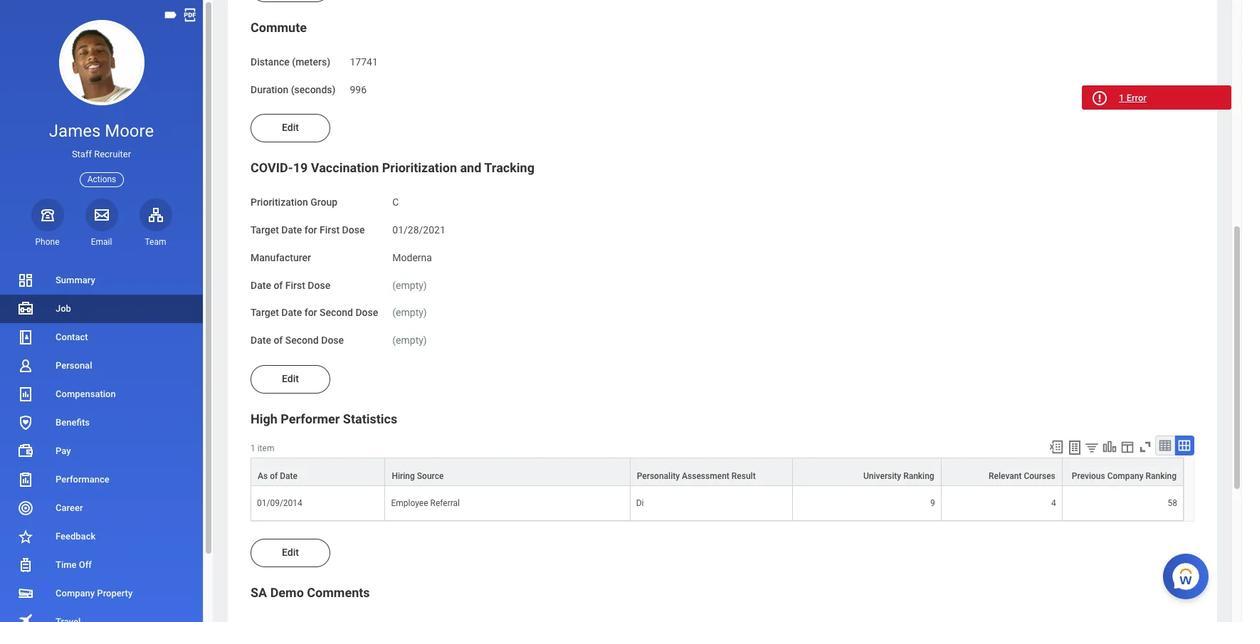 Task type: describe. For each thing, give the bounding box(es) containing it.
courses
[[1024, 471, 1056, 481]]

summary
[[56, 275, 95, 286]]

personality assessment result button
[[631, 459, 793, 486]]

company inside previous company ranking popup button
[[1108, 471, 1144, 481]]

target for target date for second dose
[[251, 307, 279, 319]]

compensation image
[[17, 386, 34, 403]]

(empty) for date of second dose
[[393, 335, 427, 346]]

time off
[[56, 560, 92, 570]]

travel image
[[17, 613, 34, 622]]

table image
[[1159, 439, 1173, 453]]

phone
[[35, 237, 59, 247]]

career
[[56, 503, 83, 514]]

and
[[460, 161, 482, 175]]

benefits link
[[0, 409, 203, 437]]

date down "prioritization group"
[[282, 224, 302, 236]]

of for date
[[270, 471, 278, 481]]

contact link
[[0, 323, 203, 352]]

group
[[311, 197, 338, 208]]

date down the manufacturer
[[251, 280, 271, 291]]

date down target date for second dose
[[251, 335, 271, 346]]

of for first
[[274, 280, 283, 291]]

job image
[[17, 301, 34, 318]]

staff
[[72, 149, 92, 160]]

distance
[[251, 56, 290, 68]]

personality assessment result
[[637, 471, 756, 481]]

row containing as of date
[[251, 458, 1184, 486]]

assessment
[[682, 471, 730, 481]]

view team image
[[147, 206, 164, 223]]

0 horizontal spatial first
[[285, 280, 305, 291]]

19
[[293, 161, 308, 175]]

feedback image
[[17, 528, 34, 546]]

off
[[79, 560, 92, 570]]

covid-
[[251, 161, 293, 175]]

navigation pane region
[[0, 0, 214, 622]]

view printable version (pdf) image
[[182, 7, 198, 23]]

commute
[[251, 20, 307, 35]]

di
[[636, 499, 644, 509]]

feedback link
[[0, 523, 203, 551]]

edit for 1st edit button from the bottom
[[282, 547, 299, 558]]

performance link
[[0, 466, 203, 494]]

benefits
[[56, 417, 90, 428]]

exclamation image
[[1095, 93, 1105, 104]]

1 vertical spatial second
[[285, 335, 319, 346]]

0 vertical spatial second
[[320, 307, 353, 319]]

sa
[[251, 585, 267, 600]]

team link
[[139, 199, 172, 248]]

pay
[[56, 446, 71, 457]]

duration (seconds) element
[[350, 75, 367, 96]]

performer
[[281, 412, 340, 427]]

9
[[931, 499, 936, 509]]

1 for 1 item
[[251, 444, 256, 454]]

item
[[258, 444, 275, 454]]

email james moore element
[[85, 236, 118, 248]]

previous company ranking button
[[1063, 459, 1184, 486]]

previous company ranking
[[1073, 471, 1177, 481]]

summary link
[[0, 266, 203, 295]]

click to view/edit grid preferences image
[[1120, 439, 1136, 455]]

performance
[[56, 474, 110, 485]]

c
[[393, 197, 399, 208]]

university ranking
[[864, 471, 935, 481]]

email button
[[85, 199, 118, 248]]

moore
[[105, 121, 154, 141]]

duration (seconds)
[[251, 84, 336, 95]]

as
[[258, 471, 268, 481]]

sa demo comments
[[251, 585, 370, 600]]

duration
[[251, 84, 289, 95]]

list inside navigation pane region
[[0, 266, 203, 622]]

job link
[[0, 295, 203, 323]]

team
[[145, 237, 166, 247]]

time
[[56, 560, 77, 570]]

as of date
[[258, 471, 298, 481]]

sa demo comments button
[[251, 585, 370, 600]]

previous
[[1073, 471, 1106, 481]]

commute button
[[251, 20, 307, 35]]

team james moore element
[[139, 236, 172, 248]]

4
[[1052, 499, 1057, 509]]

0 vertical spatial prioritization
[[382, 161, 457, 175]]

for for second
[[305, 307, 317, 319]]

compensation link
[[0, 380, 203, 409]]

(empty) for date of first dose
[[393, 280, 427, 291]]

career image
[[17, 500, 34, 517]]

email
[[91, 237, 112, 247]]

compensation
[[56, 389, 116, 400]]

employee
[[391, 499, 428, 509]]

contact image
[[17, 329, 34, 346]]

statistics
[[343, 412, 398, 427]]

prioritization group
[[251, 197, 338, 208]]

actions
[[87, 174, 116, 184]]

error
[[1127, 93, 1147, 103]]

recruiter
[[94, 149, 131, 160]]

high performer statistics
[[251, 412, 398, 427]]

3 edit button from the top
[[251, 539, 330, 568]]

1 vertical spatial prioritization
[[251, 197, 308, 208]]

(seconds)
[[291, 84, 336, 95]]

james
[[49, 121, 101, 141]]

phone button
[[31, 199, 64, 248]]

fullscreen image
[[1138, 439, 1154, 455]]

vaccination
[[311, 161, 379, 175]]

phone image
[[37, 206, 57, 223]]

time off link
[[0, 551, 203, 580]]

james moore
[[49, 121, 154, 141]]

distance (meters) element
[[350, 48, 378, 69]]

property
[[97, 588, 133, 599]]

target date for first dose
[[251, 224, 365, 236]]

edit for 1st edit button from the top of the page
[[282, 122, 299, 133]]

date down date of first dose on the left
[[282, 307, 302, 319]]

company property link
[[0, 580, 203, 608]]



Task type: vqa. For each thing, say whether or not it's contained in the screenshot.
topmost Target
yes



Task type: locate. For each thing, give the bounding box(es) containing it.
2 target from the top
[[251, 307, 279, 319]]

university ranking button
[[793, 459, 941, 486]]

toolbar inside high performer statistics 'group'
[[1043, 436, 1195, 458]]

1 vertical spatial (empty)
[[393, 307, 427, 319]]

1 vertical spatial target
[[251, 307, 279, 319]]

0 vertical spatial 1
[[1120, 93, 1125, 103]]

employee referral
[[391, 499, 460, 509]]

expand table image
[[1178, 439, 1192, 453]]

personal image
[[17, 358, 34, 375]]

1 inside high performer statistics 'group'
[[251, 444, 256, 454]]

1 ranking from the left
[[904, 471, 935, 481]]

2 vertical spatial (empty)
[[393, 335, 427, 346]]

2 row from the top
[[251, 486, 1184, 521]]

of down target date for second dose
[[274, 335, 283, 346]]

1 vertical spatial edit button
[[251, 365, 330, 394]]

1 horizontal spatial 1
[[1120, 93, 1125, 103]]

2 vertical spatial edit
[[282, 547, 299, 558]]

time off image
[[17, 557, 34, 574]]

select to filter grid data image
[[1085, 440, 1100, 455]]

comments
[[307, 585, 370, 600]]

996
[[350, 84, 367, 95]]

3 edit from the top
[[282, 547, 299, 558]]

relevant
[[989, 471, 1022, 481]]

1 horizontal spatial ranking
[[1146, 471, 1177, 481]]

2 vertical spatial edit button
[[251, 539, 330, 568]]

job
[[56, 303, 71, 314]]

pay image
[[17, 443, 34, 460]]

commute group
[[251, 19, 1195, 97]]

demo
[[270, 585, 304, 600]]

prioritization
[[382, 161, 457, 175], [251, 197, 308, 208]]

target date for second dose
[[251, 307, 378, 319]]

edit button down duration (seconds)
[[251, 114, 330, 143]]

source
[[417, 471, 444, 481]]

mail image
[[93, 206, 110, 223]]

toolbar
[[1043, 436, 1195, 458]]

contact
[[56, 332, 88, 343]]

0 horizontal spatial ranking
[[904, 471, 935, 481]]

first
[[320, 224, 340, 236], [285, 280, 305, 291]]

0 vertical spatial first
[[320, 224, 340, 236]]

covid-19 vaccination prioritization and tracking group
[[251, 160, 1195, 348]]

1 left error
[[1120, 93, 1125, 103]]

row
[[251, 458, 1184, 486], [251, 486, 1184, 521]]

target date for first dose element
[[393, 216, 446, 237]]

staff recruiter
[[72, 149, 131, 160]]

first down the manufacturer
[[285, 280, 305, 291]]

feedback
[[56, 531, 96, 542]]

manufacturer
[[251, 252, 311, 263]]

3 (empty) from the top
[[393, 335, 427, 346]]

1 vertical spatial first
[[285, 280, 305, 291]]

pay link
[[0, 437, 203, 466]]

0 vertical spatial target
[[251, 224, 279, 236]]

relevant courses
[[989, 471, 1056, 481]]

list
[[0, 266, 203, 622]]

row containing 01/09/2014
[[251, 486, 1184, 521]]

benefits image
[[17, 415, 34, 432]]

1 edit from the top
[[282, 122, 299, 133]]

company inside company property "link"
[[56, 588, 95, 599]]

1 row from the top
[[251, 458, 1184, 486]]

company property
[[56, 588, 133, 599]]

0 vertical spatial (empty)
[[393, 280, 427, 291]]

ranking inside popup button
[[1146, 471, 1177, 481]]

for
[[305, 224, 317, 236], [305, 307, 317, 319]]

export to worksheets image
[[1067, 439, 1084, 456]]

second down target date for second dose
[[285, 335, 319, 346]]

referral
[[431, 499, 460, 509]]

of inside popup button
[[270, 471, 278, 481]]

hiring source
[[392, 471, 444, 481]]

1 error button
[[1083, 85, 1232, 110]]

distance (meters)
[[251, 56, 331, 68]]

0 vertical spatial for
[[305, 224, 317, 236]]

personality
[[637, 471, 680, 481]]

ranking up "58" on the right
[[1146, 471, 1177, 481]]

of right as
[[270, 471, 278, 481]]

1 vertical spatial for
[[305, 307, 317, 319]]

2 for from the top
[[305, 307, 317, 319]]

target up the manufacturer
[[251, 224, 279, 236]]

edit
[[282, 122, 299, 133], [282, 373, 299, 385], [282, 547, 299, 558]]

1 horizontal spatial company
[[1108, 471, 1144, 481]]

result
[[732, 471, 756, 481]]

1 horizontal spatial second
[[320, 307, 353, 319]]

58
[[1168, 499, 1178, 509]]

1 horizontal spatial prioritization
[[382, 161, 457, 175]]

of for second
[[274, 335, 283, 346]]

(meters)
[[292, 56, 331, 68]]

17741
[[350, 56, 378, 68]]

1 edit button from the top
[[251, 114, 330, 143]]

actions button
[[80, 172, 124, 187]]

edit button down date of second dose
[[251, 365, 330, 394]]

0 vertical spatial edit button
[[251, 114, 330, 143]]

0 horizontal spatial second
[[285, 335, 319, 346]]

summary image
[[17, 272, 34, 289]]

2 edit from the top
[[282, 373, 299, 385]]

1 target from the top
[[251, 224, 279, 236]]

for up date of second dose
[[305, 307, 317, 319]]

as of date button
[[251, 459, 385, 486]]

1 inside button
[[1120, 93, 1125, 103]]

of
[[274, 280, 283, 291], [274, 335, 283, 346], [270, 471, 278, 481]]

company down click to view/edit grid preferences image
[[1108, 471, 1144, 481]]

0 vertical spatial company
[[1108, 471, 1144, 481]]

01/09/2014
[[257, 499, 303, 509]]

company
[[1108, 471, 1144, 481], [56, 588, 95, 599]]

university
[[864, 471, 902, 481]]

edit up demo
[[282, 547, 299, 558]]

moderna element
[[393, 249, 432, 263]]

date inside as of date popup button
[[280, 471, 298, 481]]

expand/collapse chart image
[[1103, 439, 1118, 455]]

1 error
[[1120, 93, 1147, 103]]

tracking
[[485, 161, 535, 175]]

list containing summary
[[0, 266, 203, 622]]

target down date of first dose on the left
[[251, 307, 279, 319]]

export to excel image
[[1049, 439, 1065, 455]]

date of second dose
[[251, 335, 344, 346]]

0 vertical spatial edit
[[282, 122, 299, 133]]

edit for second edit button from the top
[[282, 373, 299, 385]]

high
[[251, 412, 278, 427]]

1 vertical spatial edit
[[282, 373, 299, 385]]

2 edit button from the top
[[251, 365, 330, 394]]

ranking inside popup button
[[904, 471, 935, 481]]

2 ranking from the left
[[1146, 471, 1177, 481]]

personal link
[[0, 352, 203, 380]]

0 horizontal spatial 1
[[251, 444, 256, 454]]

edit down date of second dose
[[282, 373, 299, 385]]

relevant courses button
[[942, 459, 1062, 486]]

1 vertical spatial company
[[56, 588, 95, 599]]

2 vertical spatial of
[[270, 471, 278, 481]]

first down group
[[320, 224, 340, 236]]

performance image
[[17, 471, 34, 489]]

target
[[251, 224, 279, 236], [251, 307, 279, 319]]

ranking up 9
[[904, 471, 935, 481]]

for for first
[[305, 224, 317, 236]]

date right as
[[280, 471, 298, 481]]

0 vertical spatial of
[[274, 280, 283, 291]]

edit down duration (seconds)
[[282, 122, 299, 133]]

0 horizontal spatial company
[[56, 588, 95, 599]]

personal
[[56, 360, 92, 371]]

0 horizontal spatial prioritization
[[251, 197, 308, 208]]

of down the manufacturer
[[274, 280, 283, 291]]

company down 'time off'
[[56, 588, 95, 599]]

edit button up demo
[[251, 539, 330, 568]]

1 horizontal spatial first
[[320, 224, 340, 236]]

1 vertical spatial 1
[[251, 444, 256, 454]]

hiring
[[392, 471, 415, 481]]

phone james moore element
[[31, 236, 64, 248]]

1 vertical spatial of
[[274, 335, 283, 346]]

(empty) for target date for second dose
[[393, 307, 427, 319]]

(empty)
[[393, 280, 427, 291], [393, 307, 427, 319], [393, 335, 427, 346]]

2 (empty) from the top
[[393, 307, 427, 319]]

1 for from the top
[[305, 224, 317, 236]]

1 item
[[251, 444, 275, 454]]

dose
[[342, 224, 365, 236], [308, 280, 331, 291], [356, 307, 378, 319], [321, 335, 344, 346]]

date
[[282, 224, 302, 236], [251, 280, 271, 291], [282, 307, 302, 319], [251, 335, 271, 346], [280, 471, 298, 481]]

second up date of second dose
[[320, 307, 353, 319]]

1 (empty) from the top
[[393, 280, 427, 291]]

high performer statistics group
[[251, 411, 1195, 522]]

covid-19 vaccination prioritization and tracking button
[[251, 161, 535, 175]]

ranking
[[904, 471, 935, 481], [1146, 471, 1177, 481]]

1 left item at the bottom left
[[251, 444, 256, 454]]

1 for 1 error
[[1120, 93, 1125, 103]]

for down group
[[305, 224, 317, 236]]

company property image
[[17, 585, 34, 603]]

target for target date for first dose
[[251, 224, 279, 236]]

prioritization down "covid-"
[[251, 197, 308, 208]]

prioritization up the c
[[382, 161, 457, 175]]

date of first dose
[[251, 280, 331, 291]]

high performer statistics button
[[251, 412, 398, 427]]

01/28/2021
[[393, 224, 446, 236]]

tag image
[[163, 7, 179, 23]]

covid-19 vaccination prioritization and tracking
[[251, 161, 535, 175]]



